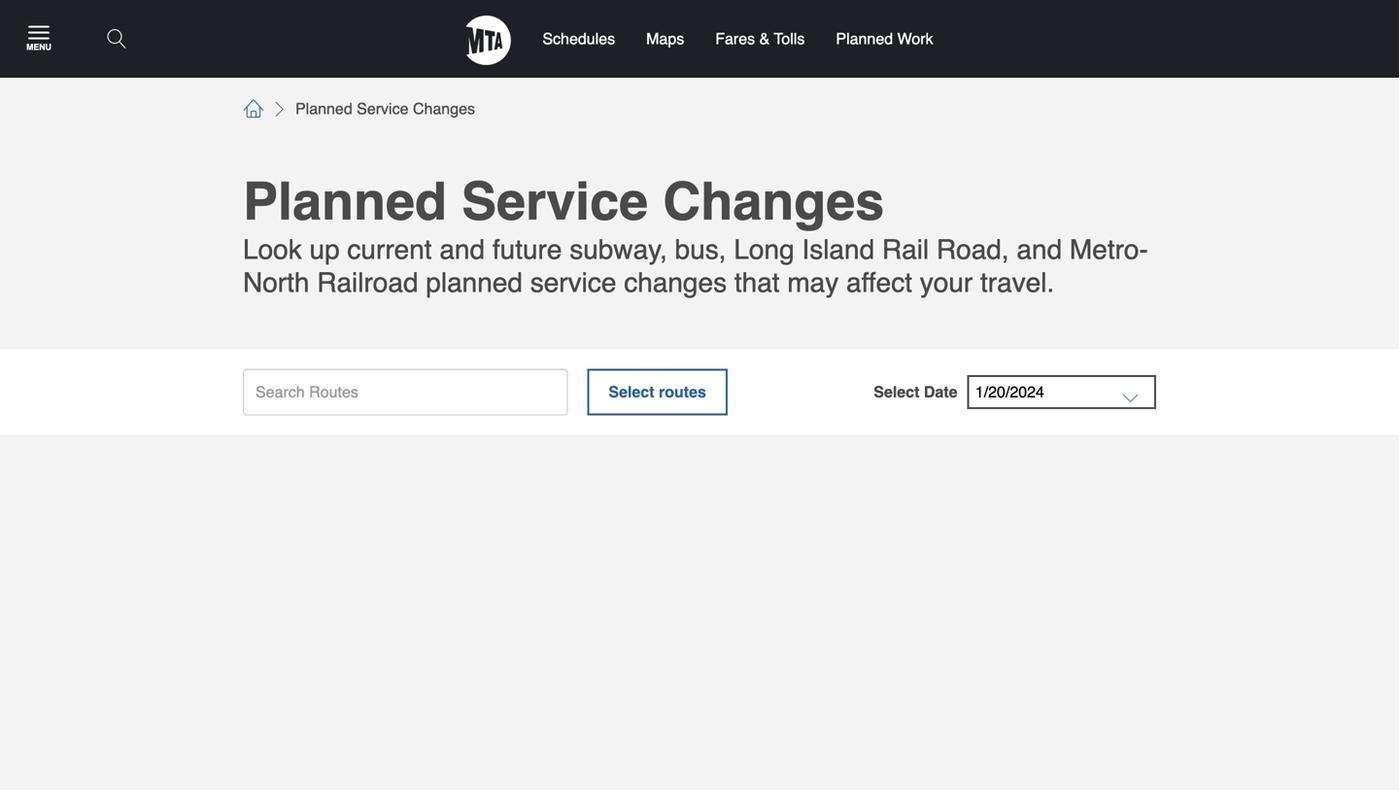Task type: locate. For each thing, give the bounding box(es) containing it.
service for planned service changes look up current and future subway, bus, long island rail road, and metro- north railroad planned service changes that may affect your travel.
[[462, 172, 648, 232]]

1 vertical spatial planned
[[295, 100, 352, 118]]

changes
[[413, 100, 475, 118], [663, 172, 885, 232]]

0 horizontal spatial select
[[609, 383, 655, 401]]

1 and from the left
[[440, 234, 485, 265]]

select left "date"
[[874, 383, 920, 401]]

chevron down image
[[1123, 390, 1139, 406]]

planned service changes
[[295, 100, 475, 118]]

planned service changes look up current and future subway, bus, long island rail road, and metro- north railroad planned service changes that may affect your travel.
[[243, 172, 1148, 298]]

road,
[[937, 234, 1009, 265]]

routes
[[659, 383, 706, 401]]

1 horizontal spatial changes
[[663, 172, 885, 232]]

service inside "planned service changes look up current and future subway, bus, long island rail road, and metro- north railroad planned service changes that may affect your travel."
[[462, 172, 648, 232]]

changes for planned service changes look up current and future subway, bus, long island rail road, and metro- north railroad planned service changes that may affect your travel.
[[663, 172, 885, 232]]

2 select from the left
[[874, 383, 920, 401]]

current
[[347, 234, 432, 265]]

changes inside breadcrumb element
[[413, 100, 475, 118]]

affect
[[846, 267, 913, 298]]

0 horizontal spatial service
[[357, 100, 409, 118]]

&
[[760, 30, 770, 48]]

0 vertical spatial service
[[357, 100, 409, 118]]

service
[[357, 100, 409, 118], [462, 172, 648, 232]]

maps
[[646, 30, 684, 48]]

home image
[[243, 99, 264, 119]]

service for planned service changes
[[357, 100, 409, 118]]

2 vertical spatial planned
[[243, 172, 447, 232]]

0 vertical spatial changes
[[413, 100, 475, 118]]

0 vertical spatial planned
[[836, 30, 893, 48]]

planned right chevron right image
[[295, 100, 352, 118]]

planned
[[426, 267, 523, 298]]

select left routes
[[609, 383, 655, 401]]

rail
[[882, 234, 929, 265]]

planned up up
[[243, 172, 447, 232]]

metro-
[[1070, 234, 1148, 265]]

and up planned
[[440, 234, 485, 265]]

planned inside "planned service changes look up current and future subway, bus, long island rail road, and metro- north railroad planned service changes that may affect your travel."
[[243, 172, 447, 232]]

planned left work
[[836, 30, 893, 48]]

menu
[[26, 42, 51, 52]]

planned
[[836, 30, 893, 48], [295, 100, 352, 118], [243, 172, 447, 232]]

select inside button
[[609, 383, 655, 401]]

changes up long
[[663, 172, 885, 232]]

0 horizontal spatial and
[[440, 234, 485, 265]]

1 vertical spatial changes
[[663, 172, 885, 232]]

1 select from the left
[[609, 383, 655, 401]]

and up travel.
[[1017, 234, 1062, 265]]

select
[[609, 383, 655, 401], [874, 383, 920, 401]]

service
[[530, 267, 617, 298]]

1 horizontal spatial and
[[1017, 234, 1062, 265]]

may
[[787, 267, 839, 298]]

planned work link
[[821, 0, 949, 78]]

tolls
[[774, 30, 805, 48]]

and
[[440, 234, 485, 265], [1017, 234, 1062, 265]]

0 horizontal spatial changes
[[413, 100, 475, 118]]

planned inside breadcrumb element
[[295, 100, 352, 118]]

1 vertical spatial service
[[462, 172, 648, 232]]

changes down mta image
[[413, 100, 475, 118]]

island
[[802, 234, 875, 265]]

changes inside "planned service changes look up current and future subway, bus, long island rail road, and metro- north railroad planned service changes that may affect your travel."
[[663, 172, 885, 232]]

service inside breadcrumb element
[[357, 100, 409, 118]]

select date
[[874, 383, 958, 401]]

railroad
[[317, 267, 418, 298]]

travel.
[[981, 267, 1055, 298]]

1 horizontal spatial select
[[874, 383, 920, 401]]

breadcrumb element
[[243, 97, 1156, 121]]

1 horizontal spatial service
[[462, 172, 648, 232]]



Task type: vqa. For each thing, say whether or not it's contained in the screenshot.
No Active Alerts
no



Task type: describe. For each thing, give the bounding box(es) containing it.
changes
[[624, 267, 727, 298]]

schedules
[[543, 30, 615, 48]]

select for select routes
[[609, 383, 655, 401]]

future
[[493, 234, 562, 265]]

select routes button
[[587, 369, 728, 415]]

fares & tolls
[[715, 30, 805, 48]]

up
[[310, 234, 340, 265]]

2 and from the left
[[1017, 234, 1062, 265]]

search image
[[107, 29, 126, 49]]

work
[[898, 30, 934, 48]]

Search Routes search field
[[243, 369, 568, 415]]

planned for planned service changes look up current and future subway, bus, long island rail road, and metro- north railroad planned service changes that may affect your travel.
[[243, 172, 447, 232]]

planned work
[[836, 30, 934, 48]]

select for select date
[[874, 383, 920, 401]]

north
[[243, 267, 309, 298]]

select routes
[[609, 383, 706, 401]]

fares & tolls link
[[700, 0, 821, 78]]

fares
[[715, 30, 755, 48]]

chevron right image
[[272, 101, 288, 117]]

look
[[243, 234, 302, 265]]

planned for planned service changes
[[295, 100, 352, 118]]

mta image
[[466, 16, 512, 65]]

maps link
[[631, 0, 700, 78]]

long
[[734, 234, 795, 265]]

planned for planned work
[[836, 30, 893, 48]]

Select Date text field
[[969, 377, 1154, 407]]

your
[[920, 267, 973, 298]]

bus,
[[675, 234, 726, 265]]

subway,
[[570, 234, 667, 265]]

date
[[924, 383, 958, 401]]

that
[[735, 267, 780, 298]]

schedules link
[[527, 0, 631, 78]]

changes for planned service changes
[[413, 100, 475, 118]]



